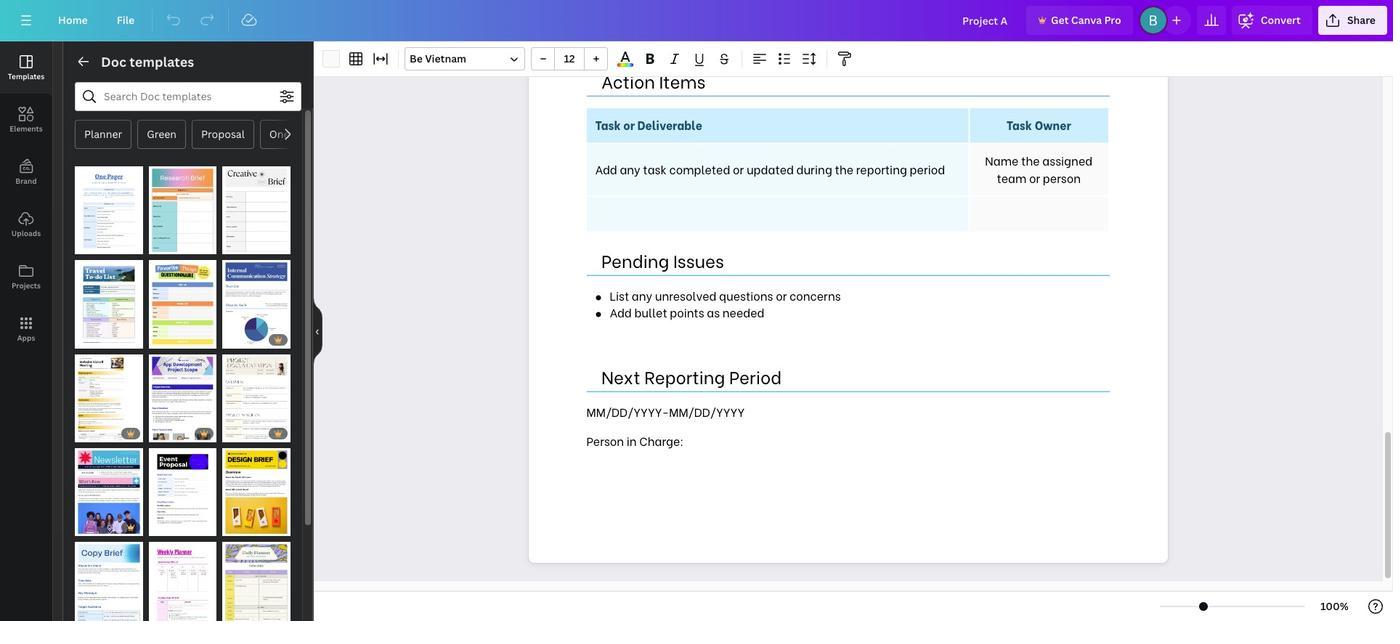 Task type: locate. For each thing, give the bounding box(es) containing it.
one pager
[[269, 127, 320, 141]]

copy brief doc in cobalt light blue soft pastels style image
[[75, 542, 143, 621]]

share
[[1348, 13, 1376, 27]]

projects button
[[0, 251, 52, 303]]

projects
[[12, 281, 41, 291]]

elements button
[[0, 94, 52, 146]]

proposal button
[[192, 120, 254, 149]]

convert button
[[1232, 6, 1313, 35]]

mm/dd/yyyy
[[669, 403, 745, 420]]

apps
[[17, 333, 35, 343]]

event proposal doc in black blue vibrant professional style group
[[149, 439, 217, 536]]

color range image
[[618, 63, 634, 67]]

main menu bar
[[0, 0, 1394, 41]]

in
[[627, 432, 637, 449]]

100%
[[1321, 600, 1349, 613]]

research brief doc in orange teal pink soft pastels style image
[[149, 166, 217, 255]]

None text field
[[529, 0, 1168, 563]]

kickoff meeting doc in orange black white professional gradients style image
[[75, 354, 143, 442]]

Search Doc templates search field
[[104, 83, 273, 110]]

100% button
[[1312, 595, 1359, 618]]

unresolved
[[655, 287, 717, 304]]

list
[[610, 287, 630, 304]]

templates
[[130, 53, 194, 70]]

or
[[776, 287, 787, 304]]

doc
[[101, 53, 126, 70]]

creative brief doc in black and white grey editorial style group
[[223, 158, 291, 255]]

brand button
[[0, 146, 52, 198]]

file button
[[105, 6, 146, 35]]

green
[[147, 127, 177, 141]]

add
[[610, 304, 632, 320]]

side panel tab list
[[0, 41, 52, 355]]

one pager doc in black and white blue light blue classic professional style group
[[75, 158, 143, 255]]

group
[[531, 47, 608, 70]]

weekly planner doc in magenta light pink vibrant professional style image
[[149, 542, 217, 621]]

planner button
[[75, 120, 132, 149]]

be vietnam
[[410, 52, 467, 65]]

templates button
[[0, 41, 52, 94]]

charge:
[[640, 432, 684, 449]]

be
[[410, 52, 423, 65]]

uploads
[[12, 228, 41, 238]]

any
[[632, 287, 653, 304]]

project documentation professional doc in ivory dark brown warm classic style group
[[223, 346, 291, 442]]

list any unresolved questions or concerns add bullet points as needed
[[610, 287, 841, 320]]

templates
[[8, 71, 44, 81]]

home
[[58, 13, 88, 27]]

daily planner doc in pastel purple pastel yellow teal fun patterns illustrations style image
[[223, 542, 291, 621]]



Task type: describe. For each thing, give the bounding box(es) containing it.
internal comms strategy templates professional doc in blue white traditional corporate style group
[[223, 252, 291, 348]]

one
[[269, 127, 290, 141]]

pager
[[292, 127, 320, 141]]

as
[[707, 304, 720, 320]]

design brief professional doc in yellow black grey bold modern style group
[[223, 439, 291, 536]]

canva
[[1072, 13, 1103, 27]]

green button
[[138, 120, 186, 149]]

one pager button
[[260, 120, 329, 149]]

none text field containing list any unresolved questions or concerns
[[529, 0, 1168, 563]]

project scope doc in blue purple corporate geometric style group
[[149, 346, 217, 442]]

favorite things questionnaire doc in blue orange green playful style image
[[149, 260, 217, 348]]

travel to-do list doc in teal pastel green pastel purple vibrant professional style image
[[75, 260, 143, 348]]

needed
[[723, 304, 765, 320]]

file
[[117, 13, 135, 27]]

get canva pro button
[[1027, 6, 1134, 35]]

get canva pro
[[1052, 13, 1122, 27]]

creative brief doc in black and white grey editorial style image
[[223, 166, 291, 255]]

copy brief doc in cobalt light blue soft pastels style group
[[75, 533, 143, 621]]

event proposal doc in black blue vibrant professional style image
[[149, 448, 217, 536]]

planner
[[84, 127, 122, 141]]

kickoff meeting doc in orange black white professional gradients style group
[[75, 346, 143, 442]]

vietnam
[[425, 52, 467, 65]]

weekly planner doc in magenta light pink vibrant professional style group
[[149, 533, 217, 621]]

research brief doc in orange teal pink soft pastels style group
[[149, 158, 217, 255]]

daily planner doc in pastel purple pastel yellow teal fun patterns illustrations style group
[[223, 533, 291, 621]]

design brief professional doc in yellow black grey bold modern style image
[[223, 448, 291, 536]]

hide image
[[313, 297, 323, 366]]

person
[[587, 432, 624, 449]]

#fafafa image
[[323, 50, 340, 68]]

brand
[[15, 176, 37, 186]]

proposal
[[201, 127, 245, 141]]

person in charge:
[[587, 432, 687, 449]]

pro
[[1105, 13, 1122, 27]]

project scope doc in blue purple corporate geometric style image
[[149, 354, 217, 442]]

points
[[670, 304, 705, 320]]

bullet
[[635, 304, 668, 320]]

convert
[[1261, 13, 1302, 27]]

doc templates
[[101, 53, 194, 70]]

newsletter professional doc in sky blue pink red bright modern style image
[[75, 448, 143, 536]]

uploads button
[[0, 198, 52, 251]]

get
[[1052, 13, 1069, 27]]

internal comms strategy templates professional doc in blue white traditional corporate style image
[[223, 260, 291, 348]]

mm/dd/yyyy-mm/dd/yyyy
[[587, 403, 745, 420]]

favorite things questionnaire doc in blue orange green playful style group
[[149, 252, 217, 348]]

one pager doc in black and white blue light blue classic professional style image
[[75, 166, 143, 255]]

share button
[[1319, 6, 1388, 35]]

travel to-do list doc in teal pastel green pastel purple vibrant professional style group
[[75, 252, 143, 348]]

apps button
[[0, 303, 52, 355]]

be vietnam button
[[405, 47, 525, 70]]

newsletter professional doc in sky blue pink red bright modern style group
[[75, 439, 143, 536]]

– – number field
[[560, 52, 580, 65]]

questions
[[720, 287, 774, 304]]

home link
[[47, 6, 99, 35]]

Design title text field
[[951, 6, 1021, 35]]

project documentation professional doc in ivory dark brown warm classic style image
[[223, 354, 291, 442]]

elements
[[10, 124, 43, 134]]

mm/dd/yyyy-
[[587, 403, 669, 420]]

concerns
[[790, 287, 841, 304]]



Task type: vqa. For each thing, say whether or not it's contained in the screenshot.
PERSON IN CHARGE: on the left
yes



